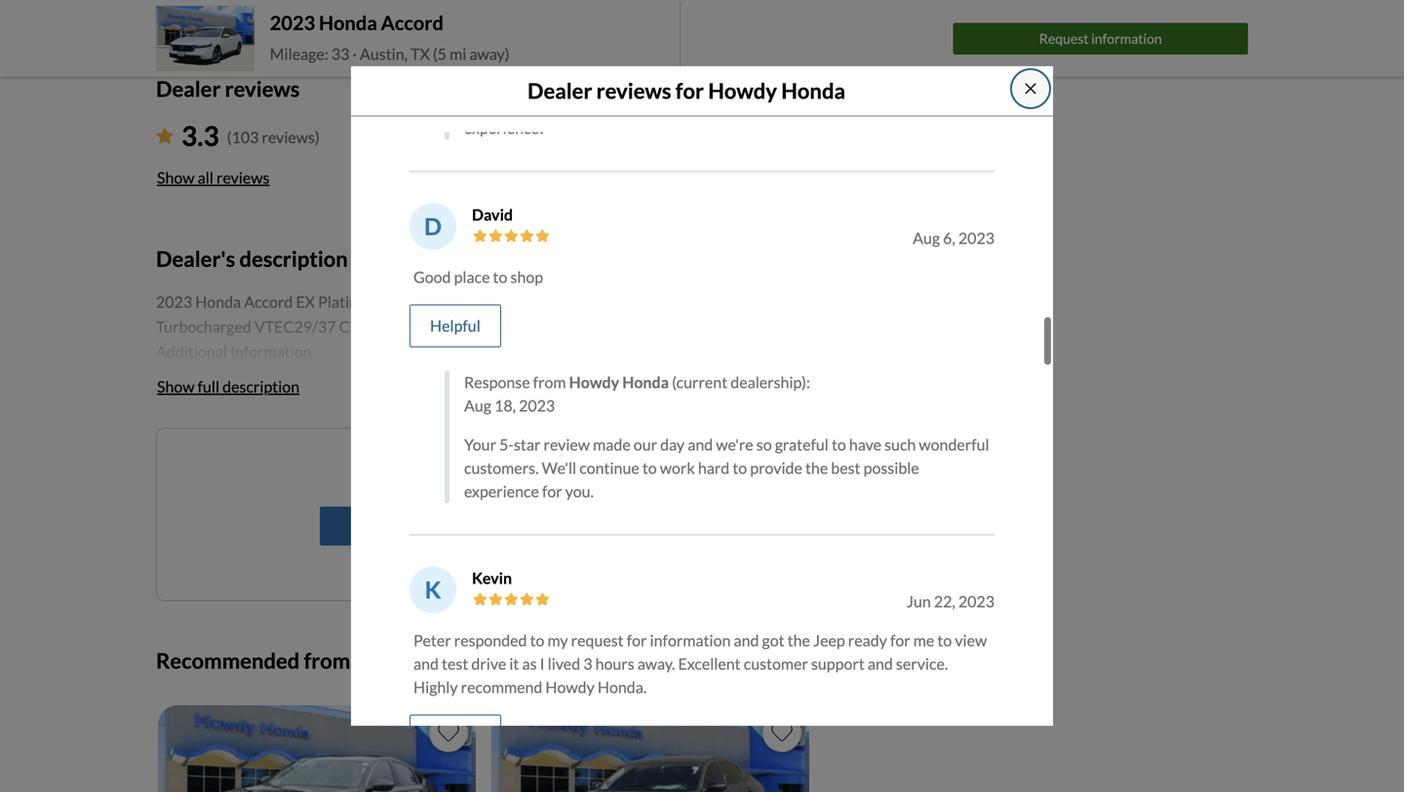 Task type: describe. For each thing, give the bounding box(es) containing it.
jun
[[907, 592, 931, 611]]

dealer for dealer reviews for howdy honda
[[528, 78, 592, 103]]

reviews)
[[262, 128, 320, 147]]

one
[[586, 462, 612, 481]]

city/highway
[[339, 317, 433, 336]]

aug 6, 2023
[[913, 228, 995, 248]]

dealer
[[394, 648, 455, 674]]

show all reviews
[[157, 168, 270, 187]]

helpful for k
[[430, 727, 481, 746]]

honda down we
[[781, 78, 845, 103]]

helpful for d
[[430, 316, 481, 335]]

show full description
[[157, 377, 300, 396]]

buying
[[914, 95, 960, 114]]

·
[[353, 44, 357, 63]]

support
[[811, 655, 865, 674]]

provide
[[750, 459, 802, 478]]

star inside your 5-star review made our day and we're so grateful to have such wonderful customers. we'll continue to work hard to provide the best possible experience for you.
[[514, 435, 541, 454]]

w/o
[[548, 292, 574, 312]]

you.
[[565, 482, 594, 501]]

had
[[843, 71, 869, 91]]

you
[[815, 71, 840, 91]]

show for dealer
[[157, 168, 195, 187]]

peter
[[413, 631, 451, 650]]

such inside your 5-star review made our day and we're so grateful to have such wonderful customers. we'll continue to work hard to provide the best possible experience for you.
[[885, 435, 916, 454]]

i4
[[707, 292, 720, 312]]

good place to shop
[[413, 267, 543, 287]]

see
[[789, 71, 812, 91]]

me inside peter responded to my request for information and got the jeep ready for me to view and test drive it as i lived 3 hours away.  excellent customer support and service. highly recommend howdy honda.
[[913, 631, 934, 650]]

cloth.
[[504, 292, 545, 312]]

car
[[890, 95, 911, 114]]

view
[[955, 631, 987, 650]]

to left work
[[642, 459, 657, 478]]

to left my
[[530, 631, 545, 650]]

to up we're
[[682, 48, 697, 67]]

dealer reviews
[[156, 76, 300, 102]]

great
[[488, 48, 524, 67]]

reviews for dealer reviews for howdy honda
[[596, 78, 671, 103]]

to right 'hard'
[[733, 459, 747, 478]]

highly
[[413, 678, 458, 697]]

made
[[593, 435, 631, 454]]

review
[[544, 435, 590, 454]]

description inside button
[[222, 377, 300, 396]]

show for dealer's
[[157, 377, 195, 396]]

customers.
[[464, 459, 539, 478]]

away.
[[637, 655, 675, 674]]

(103
[[227, 128, 259, 147]]

helpful button for k
[[410, 715, 501, 758]]

at
[[958, 71, 972, 91]]

request
[[1039, 30, 1089, 47]]

excited
[[719, 71, 769, 91]]

for up service.
[[890, 631, 910, 650]]

honda inside "2023 honda accord mileage: 33 · austin, tx (5 mi away)"
[[319, 11, 377, 35]]

16v
[[773, 292, 802, 312]]

aug inside "response from howdy honda (current dealership): aug 18, 2023"
[[464, 396, 491, 415]]

0 horizontal spatial of
[[427, 462, 442, 481]]

helpful button for d
[[410, 305, 501, 347]]

to left see
[[772, 71, 786, 91]]

18,
[[494, 396, 516, 415]]

platinum
[[318, 292, 379, 312]]

email me
[[453, 517, 515, 536]]

information inside button
[[1091, 30, 1162, 47]]

email me button
[[320, 507, 647, 546]]

service.
[[896, 655, 948, 674]]

tx
[[411, 44, 430, 63]]

dealer for dealer reviews
[[156, 76, 221, 102]]

white
[[382, 292, 425, 312]]

listings
[[477, 462, 526, 481]]

day
[[660, 435, 685, 454]]

howdy inside it's great to hear jason was able to be of such help. we wouldn't be here without our valued customers! we're excited to see you had a 5-star visit at howdy honda and we're happy to have provided a satisfactory car buying experience!
[[464, 95, 513, 114]]

hours
[[595, 655, 634, 674]]

wouldn't
[[834, 48, 893, 67]]

honda inside "response from howdy honda (current dealership): aug 18, 2023"
[[622, 373, 669, 392]]

dealer's
[[156, 246, 235, 272]]

your
[[464, 435, 496, 454]]

kevin
[[472, 569, 512, 588]]

cvt
[[639, 292, 670, 312]]

response from howdy honda (current dealership): aug 18, 2023
[[464, 373, 810, 415]]

jeep
[[813, 631, 845, 650]]

full
[[198, 377, 219, 396]]

help.
[[771, 48, 804, 67]]

response
[[464, 373, 530, 392]]

peter responded to my request for information and got the jeep ready for me to view and test drive it as i lived 3 hours away.  excellent customer support and service. highly recommend howdy honda.
[[413, 631, 987, 697]]

without
[[464, 71, 518, 91]]

1 be from the left
[[700, 48, 717, 67]]

howdy inside "response from howdy honda (current dealership): aug 18, 2023"
[[569, 373, 619, 392]]

new
[[445, 462, 474, 481]]

experience!
[[464, 118, 544, 137]]

scroll left image
[[733, 654, 742, 671]]

howdy down help.
[[708, 78, 777, 103]]

drive
[[471, 655, 506, 674]]

1 horizontal spatial aug
[[913, 228, 940, 248]]

dialog containing d
[[351, 0, 1053, 793]]

it's
[[464, 48, 485, 67]]

accord for 2023 honda accord mileage: 33 · austin, tx (5 mi away)
[[381, 11, 444, 35]]

and inside it's great to hear jason was able to be of such help. we wouldn't be here without our valued customers! we're excited to see you had a 5-star visit at howdy honda and we're happy to have provided a satisfactory car buying experience!
[[565, 95, 590, 114]]

jun 22, 2023
[[907, 592, 995, 611]]

(current
[[672, 373, 728, 392]]

22,
[[934, 592, 955, 611]]

continue
[[579, 459, 639, 478]]

2 be from the left
[[896, 48, 913, 67]]

1 horizontal spatial a
[[872, 71, 880, 91]]

of inside it's great to hear jason was able to be of such help. we wouldn't be here without our valued customers! we're excited to see you had a 5-star visit at howdy honda and we're happy to have provided a satisfactory car buying experience!
[[720, 48, 734, 67]]

1 horizontal spatial this
[[557, 462, 583, 481]]

6,
[[943, 228, 955, 248]]

we're inside your 5-star review made our day and we're so grateful to have such wonderful customers. we'll continue to work hard to provide the best possible experience for you.
[[716, 435, 753, 454]]

lived
[[548, 655, 580, 674]]

provided
[[731, 95, 792, 114]]

best
[[831, 459, 861, 478]]

to left shop
[[493, 267, 507, 287]]

2023 inside "2023 honda accord mileage: 33 · austin, tx (5 mi away)"
[[270, 11, 315, 35]]

star inside it's great to hear jason was able to be of such help. we wouldn't be here without our valued customers! we're excited to see you had a 5-star visit at howdy honda and we're happy to have provided a satisfactory car buying experience!
[[897, 71, 924, 91]]

got
[[762, 631, 785, 650]]

so
[[756, 435, 772, 454]]

2023 honda accord ex platinum white pearlblack cloth. w/o bsifwd cvt 1.5t i4 dohc 16v turbocharged vtec29/37 city/highway mpg additional information
[[156, 292, 802, 361]]



Task type: locate. For each thing, give the bounding box(es) containing it.
1 vertical spatial this
[[354, 648, 390, 674]]

description down "information"
[[222, 377, 300, 396]]

1 vertical spatial description
[[222, 377, 300, 396]]

2023
[[270, 11, 315, 35], [958, 228, 995, 248], [156, 292, 192, 312], [519, 396, 555, 415], [958, 592, 995, 611]]

it
[[509, 655, 519, 674]]

2 helpful from the top
[[430, 727, 481, 746]]

3.3 (103 reviews)
[[181, 120, 320, 152]]

0 horizontal spatial from
[[304, 648, 350, 674]]

1 horizontal spatial dealer
[[528, 78, 592, 103]]

and down ready
[[868, 655, 893, 674]]

to left hear at top
[[527, 48, 542, 67]]

accord for 2023 honda accord ex platinum white pearlblack cloth. w/o bsifwd cvt 1.5t i4 dohc 16v turbocharged vtec29/37 city/highway mpg additional information
[[244, 292, 293, 312]]

5- up car
[[883, 71, 897, 91]]

star up like
[[514, 435, 541, 454]]

information right the 'request'
[[1091, 30, 1162, 47]]

happy
[[634, 95, 675, 114]]

1 horizontal spatial our
[[634, 435, 657, 454]]

all
[[198, 168, 213, 187]]

mileage:
[[270, 44, 328, 63]]

for down like
[[542, 482, 562, 501]]

show left full
[[157, 377, 195, 396]]

helpful down highly
[[430, 727, 481, 746]]

dealer up 3.3
[[156, 76, 221, 102]]

0 horizontal spatial be
[[700, 48, 717, 67]]

away)
[[469, 44, 510, 63]]

0 horizontal spatial our
[[521, 71, 544, 91]]

from inside "response from howdy honda (current dealership): aug 18, 2023"
[[533, 373, 566, 392]]

1 vertical spatial aug
[[464, 396, 491, 415]]

jason
[[579, 48, 618, 67]]

for up away.
[[627, 631, 647, 650]]

33
[[331, 44, 350, 63]]

of up excited
[[720, 48, 734, 67]]

star image
[[156, 128, 174, 144]]

have down we're
[[696, 95, 728, 114]]

0 horizontal spatial dealer
[[156, 76, 221, 102]]

howdy inside peter responded to my request for information and got the jeep ready for me to view and test drive it as i lived 3 hours away.  excellent customer support and service. highly recommend howdy honda.
[[545, 678, 595, 697]]

show left all
[[157, 168, 195, 187]]

for
[[676, 78, 704, 103], [542, 482, 562, 501], [627, 631, 647, 650], [890, 631, 910, 650]]

1 vertical spatial accord
[[244, 292, 293, 312]]

2023 honda accord image
[[156, 6, 254, 71]]

0 vertical spatial a
[[872, 71, 880, 91]]

this left dealer
[[354, 648, 390, 674]]

0 horizontal spatial star
[[514, 435, 541, 454]]

me for notify
[[403, 462, 424, 481]]

helpful button
[[410, 305, 501, 347], [410, 715, 501, 758]]

me right email
[[494, 517, 515, 536]]

dealer down hear at top
[[528, 78, 592, 103]]

and down valued
[[565, 95, 590, 114]]

0 vertical spatial from
[[533, 373, 566, 392]]

have
[[696, 95, 728, 114], [849, 435, 882, 454]]

david
[[472, 205, 513, 224]]

your 5-star review made our day and we're so grateful to have such wonderful customers. we'll continue to work hard to provide the best possible experience for you.
[[464, 435, 989, 501]]

honda inside 2023 honda accord ex platinum white pearlblack cloth. w/o bsifwd cvt 1.5t i4 dohc 16v turbocharged vtec29/37 city/highway mpg additional information
[[195, 292, 241, 312]]

star
[[897, 71, 924, 91], [514, 435, 541, 454]]

honda up turbocharged
[[195, 292, 241, 312]]

reviews for dealer reviews
[[225, 76, 300, 102]]

be
[[700, 48, 717, 67], [896, 48, 913, 67]]

was
[[621, 48, 647, 67]]

and down peter
[[413, 655, 439, 674]]

0 vertical spatial we're
[[593, 95, 631, 114]]

our inside your 5-star review made our day and we're so grateful to have such wonderful customers. we'll continue to work hard to provide the best possible experience for you.
[[634, 435, 657, 454]]

5- inside it's great to hear jason was able to be of such help. we wouldn't be here without our valued customers! we're excited to see you had a 5-star visit at howdy honda and we're happy to have provided a satisfactory car buying experience!
[[883, 71, 897, 91]]

5- up customers.
[[499, 435, 514, 454]]

1 vertical spatial me
[[494, 517, 515, 536]]

1 horizontal spatial from
[[533, 373, 566, 392]]

work
[[660, 459, 695, 478]]

close modal dealer reviews for howdy honda image
[[1023, 81, 1038, 96]]

0 horizontal spatial me
[[403, 462, 424, 481]]

and inside your 5-star review made our day and we're so grateful to have such wonderful customers. we'll continue to work hard to provide the best possible experience for you.
[[688, 435, 713, 454]]

be left here
[[896, 48, 913, 67]]

honda inside it's great to hear jason was able to be of such help. we wouldn't be here without our valued customers! we're excited to see you had a 5-star visit at howdy honda and we're happy to have provided a satisfactory car buying experience!
[[516, 95, 562, 114]]

scroll right image
[[791, 654, 800, 671]]

the inside peter responded to my request for information and got the jeep ready for me to view and test drive it as i lived 3 hours away.  excellent customer support and service. highly recommend howdy honda.
[[788, 631, 810, 650]]

k
[[425, 576, 441, 604]]

1 vertical spatial we're
[[716, 435, 753, 454]]

notify
[[355, 462, 400, 481]]

2 vertical spatial me
[[913, 631, 934, 650]]

helpful button down place
[[410, 305, 501, 347]]

dialog
[[351, 0, 1053, 793]]

information
[[230, 342, 312, 361]]

d
[[424, 212, 442, 240]]

1 vertical spatial a
[[795, 95, 803, 114]]

0 vertical spatial description
[[239, 246, 348, 272]]

information inside peter responded to my request for information and got the jeep ready for me to view and test drive it as i lived 3 hours away.  excellent customer support and service. highly recommend howdy honda.
[[650, 631, 731, 650]]

1 horizontal spatial accord
[[381, 11, 444, 35]]

aug
[[913, 228, 940, 248], [464, 396, 491, 415]]

2023 up turbocharged
[[156, 292, 192, 312]]

hear
[[545, 48, 576, 67]]

0 vertical spatial have
[[696, 95, 728, 114]]

dealership):
[[731, 373, 810, 392]]

0 vertical spatial show
[[157, 168, 195, 187]]

5-
[[883, 71, 897, 91], [499, 435, 514, 454]]

0 vertical spatial information
[[1091, 30, 1162, 47]]

accord inside "2023 honda accord mileage: 33 · austin, tx (5 mi away)"
[[381, 11, 444, 35]]

request information button
[[953, 23, 1248, 54]]

this
[[557, 462, 583, 481], [354, 648, 390, 674]]

honda up ·
[[319, 11, 377, 35]]

0 horizontal spatial a
[[795, 95, 803, 114]]

a down see
[[795, 95, 803, 114]]

have inside your 5-star review made our day and we're so grateful to have such wonderful customers. we'll continue to work hard to provide the best possible experience for you.
[[849, 435, 882, 454]]

from for response
[[533, 373, 566, 392]]

shop
[[510, 267, 543, 287]]

star up car
[[897, 71, 924, 91]]

helpful
[[430, 316, 481, 335], [430, 727, 481, 746]]

dohc
[[723, 292, 770, 312]]

2023 honda accord mileage: 33 · austin, tx (5 mi away)
[[270, 11, 510, 63]]

turbocharged
[[156, 317, 251, 336]]

we're down customers!
[[593, 95, 631, 114]]

to
[[527, 48, 542, 67], [682, 48, 697, 67], [772, 71, 786, 91], [678, 95, 693, 114], [493, 267, 507, 287], [832, 435, 846, 454], [642, 459, 657, 478], [733, 459, 747, 478], [530, 631, 545, 650], [937, 631, 952, 650]]

1 helpful from the top
[[430, 316, 481, 335]]

0 vertical spatial accord
[[381, 11, 444, 35]]

dealer inside "dialog"
[[528, 78, 592, 103]]

accord inside 2023 honda accord ex platinum white pearlblack cloth. w/o bsifwd cvt 1.5t i4 dohc 16v turbocharged vtec29/37 city/highway mpg additional information
[[244, 292, 293, 312]]

1 vertical spatial of
[[427, 462, 442, 481]]

1 horizontal spatial me
[[494, 517, 515, 536]]

the
[[805, 459, 828, 478], [788, 631, 810, 650]]

be up we're
[[700, 48, 717, 67]]

for right happy
[[676, 78, 704, 103]]

2023 right the 22,
[[958, 592, 995, 611]]

0 vertical spatial the
[[805, 459, 828, 478]]

0 horizontal spatial information
[[650, 631, 731, 650]]

from
[[533, 373, 566, 392], [304, 648, 350, 674]]

accord
[[381, 11, 444, 35], [244, 292, 293, 312]]

1 horizontal spatial 5-
[[883, 71, 897, 91]]

test
[[442, 655, 468, 674]]

show full description button
[[156, 366, 300, 409]]

the up the scroll right image
[[788, 631, 810, 650]]

reviews inside 'button'
[[216, 168, 270, 187]]

accord up vtec29/37
[[244, 292, 293, 312]]

valued
[[547, 71, 593, 91]]

honda.
[[598, 678, 647, 697]]

the down "grateful"
[[805, 459, 828, 478]]

as
[[522, 655, 537, 674]]

we'll
[[542, 459, 576, 478]]

responded
[[454, 631, 527, 650]]

we're left so
[[716, 435, 753, 454]]

able
[[650, 48, 679, 67]]

howdy up made
[[569, 373, 619, 392]]

description up ex on the top left
[[239, 246, 348, 272]]

1 horizontal spatial we're
[[716, 435, 753, 454]]

reviews down was
[[596, 78, 671, 103]]

our down great
[[521, 71, 544, 91]]

customer
[[744, 655, 808, 674]]

austin,
[[360, 44, 408, 63]]

pearlblack
[[428, 292, 501, 312]]

show inside 'button'
[[157, 168, 195, 187]]

1 horizontal spatial of
[[720, 48, 734, 67]]

visit
[[927, 71, 955, 91]]

and up 'hard'
[[688, 435, 713, 454]]

satisfactory
[[806, 95, 887, 114]]

place
[[454, 267, 490, 287]]

reviews right all
[[216, 168, 270, 187]]

it's great to hear jason was able to be of such help. we wouldn't be here without our valued customers! we're excited to see you had a 5-star visit at howdy honda and we're happy to have provided a satisfactory car buying experience!
[[464, 48, 972, 137]]

honda left the (current
[[622, 373, 669, 392]]

our
[[521, 71, 544, 91], [634, 435, 657, 454]]

5- inside your 5-star review made our day and we're so grateful to have such wonderful customers. we'll continue to work hard to provide the best possible experience for you.
[[499, 435, 514, 454]]

2023 right 6,
[[958, 228, 995, 248]]

me right notify
[[403, 462, 424, 481]]

0 horizontal spatial this
[[354, 648, 390, 674]]

2023 inside 2023 honda accord ex platinum white pearlblack cloth. w/o bsifwd cvt 1.5t i4 dohc 16v turbocharged vtec29/37 city/highway mpg additional information
[[156, 292, 192, 312]]

1 vertical spatial show
[[157, 377, 195, 396]]

0 vertical spatial 5-
[[883, 71, 897, 91]]

1 vertical spatial helpful button
[[410, 715, 501, 758]]

hard
[[698, 459, 730, 478]]

show inside button
[[157, 377, 195, 396]]

0 vertical spatial our
[[521, 71, 544, 91]]

me up service.
[[913, 631, 934, 650]]

1 vertical spatial from
[[304, 648, 350, 674]]

helpful down pearlblack
[[430, 316, 481, 335]]

to up best
[[832, 435, 846, 454]]

recommended
[[156, 648, 300, 674]]

reviews
[[225, 76, 300, 102], [596, 78, 671, 103], [216, 168, 270, 187]]

to left 'view'
[[937, 631, 952, 650]]

howdy down "lived"
[[545, 678, 595, 697]]

description
[[239, 246, 348, 272], [222, 377, 300, 396]]

customers!
[[596, 71, 673, 91]]

for inside your 5-star review made our day and we're so grateful to have such wonderful customers. we'll continue to work hard to provide the best possible experience for you.
[[542, 482, 562, 501]]

the inside your 5-star review made our day and we're so grateful to have such wonderful customers. we'll continue to work hard to provide the best possible experience for you.
[[805, 459, 828, 478]]

0 vertical spatial helpful button
[[410, 305, 501, 347]]

recommended from this dealer
[[156, 648, 455, 674]]

2023 up mileage:
[[270, 11, 315, 35]]

2 horizontal spatial me
[[913, 631, 934, 650]]

a
[[872, 71, 880, 91], [795, 95, 803, 114]]

1 vertical spatial have
[[849, 435, 882, 454]]

1 vertical spatial star
[[514, 435, 541, 454]]

such up excited
[[737, 48, 768, 67]]

0 vertical spatial helpful
[[430, 316, 481, 335]]

wonderful
[[919, 435, 989, 454]]

ready
[[848, 631, 887, 650]]

1 horizontal spatial have
[[849, 435, 882, 454]]

reviews inside "dialog"
[[596, 78, 671, 103]]

1.5t
[[673, 292, 704, 312]]

me inside button
[[494, 517, 515, 536]]

1 vertical spatial helpful
[[430, 727, 481, 746]]

experience
[[464, 482, 539, 501]]

1 vertical spatial information
[[650, 631, 731, 650]]

have inside it's great to hear jason was able to be of such help. we wouldn't be here without our valued customers! we're excited to see you had a 5-star visit at howdy honda and we're happy to have provided a satisfactory car buying experience!
[[696, 95, 728, 114]]

ex
[[296, 292, 315, 312]]

to down we're
[[678, 95, 693, 114]]

1 vertical spatial the
[[788, 631, 810, 650]]

2023 inside "response from howdy honda (current dealership): aug 18, 2023"
[[519, 396, 555, 415]]

dealer's description
[[156, 246, 348, 272]]

0 vertical spatial such
[[737, 48, 768, 67]]

honda down valued
[[516, 95, 562, 114]]

aug left 6,
[[913, 228, 940, 248]]

0 vertical spatial me
[[403, 462, 424, 481]]

our left day
[[634, 435, 657, 454]]

1 vertical spatial our
[[634, 435, 657, 454]]

such up possible in the right bottom of the page
[[885, 435, 916, 454]]

1 horizontal spatial information
[[1091, 30, 1162, 47]]

1 helpful button from the top
[[410, 305, 501, 347]]

helpful button down highly
[[410, 715, 501, 758]]

mpg
[[436, 317, 471, 336]]

0 horizontal spatial we're
[[593, 95, 631, 114]]

we're inside it's great to hear jason was able to be of such help. we wouldn't be here without our valued customers! we're excited to see you had a 5-star visit at howdy honda and we're happy to have provided a satisfactory car buying experience!
[[593, 95, 631, 114]]

additional
[[156, 342, 227, 361]]

of left new
[[427, 462, 442, 481]]

2 show from the top
[[157, 377, 195, 396]]

our inside it's great to hear jason was able to be of such help. we wouldn't be here without our valued customers! we're excited to see you had a 5-star visit at howdy honda and we're happy to have provided a satisfactory car buying experience!
[[521, 71, 544, 91]]

1 horizontal spatial such
[[885, 435, 916, 454]]

mi
[[450, 44, 466, 63]]

1 horizontal spatial star
[[897, 71, 924, 91]]

0 horizontal spatial 5-
[[499, 435, 514, 454]]

accord up tx
[[381, 11, 444, 35]]

howdy down without
[[464, 95, 513, 114]]

2 helpful button from the top
[[410, 715, 501, 758]]

me for email
[[494, 517, 515, 536]]

such inside it's great to hear jason was able to be of such help. we wouldn't be here without our valued customers! we're excited to see you had a 5-star visit at howdy honda and we're happy to have provided a satisfactory car buying experience!
[[737, 48, 768, 67]]

reviews up 3.3 (103 reviews)
[[225, 76, 300, 102]]

aug left the 18,
[[464, 396, 491, 415]]

email
[[453, 517, 491, 536]]

2023 right the 18,
[[519, 396, 555, 415]]

1 vertical spatial 5-
[[499, 435, 514, 454]]

0 horizontal spatial accord
[[244, 292, 293, 312]]

1 show from the top
[[157, 168, 195, 187]]

0 vertical spatial this
[[557, 462, 583, 481]]

1 horizontal spatial be
[[896, 48, 913, 67]]

have up best
[[849, 435, 882, 454]]

0 vertical spatial star
[[897, 71, 924, 91]]

this up you.
[[557, 462, 583, 481]]

from for recommended
[[304, 648, 350, 674]]

0 vertical spatial aug
[[913, 228, 940, 248]]

information up excellent
[[650, 631, 731, 650]]

a right had
[[872, 71, 880, 91]]

here
[[916, 48, 947, 67]]

1 vertical spatial such
[[885, 435, 916, 454]]

0 horizontal spatial aug
[[464, 396, 491, 415]]

0 horizontal spatial such
[[737, 48, 768, 67]]

3.3
[[181, 120, 219, 152]]

and
[[565, 95, 590, 114], [688, 435, 713, 454], [734, 631, 759, 650], [413, 655, 439, 674], [868, 655, 893, 674]]

and up scroll left image
[[734, 631, 759, 650]]

grateful
[[775, 435, 829, 454]]

my
[[548, 631, 568, 650]]

show
[[157, 168, 195, 187], [157, 377, 195, 396]]

0 horizontal spatial have
[[696, 95, 728, 114]]

0 vertical spatial of
[[720, 48, 734, 67]]

of
[[720, 48, 734, 67], [427, 462, 442, 481]]



Task type: vqa. For each thing, say whether or not it's contained in the screenshot.
star
yes



